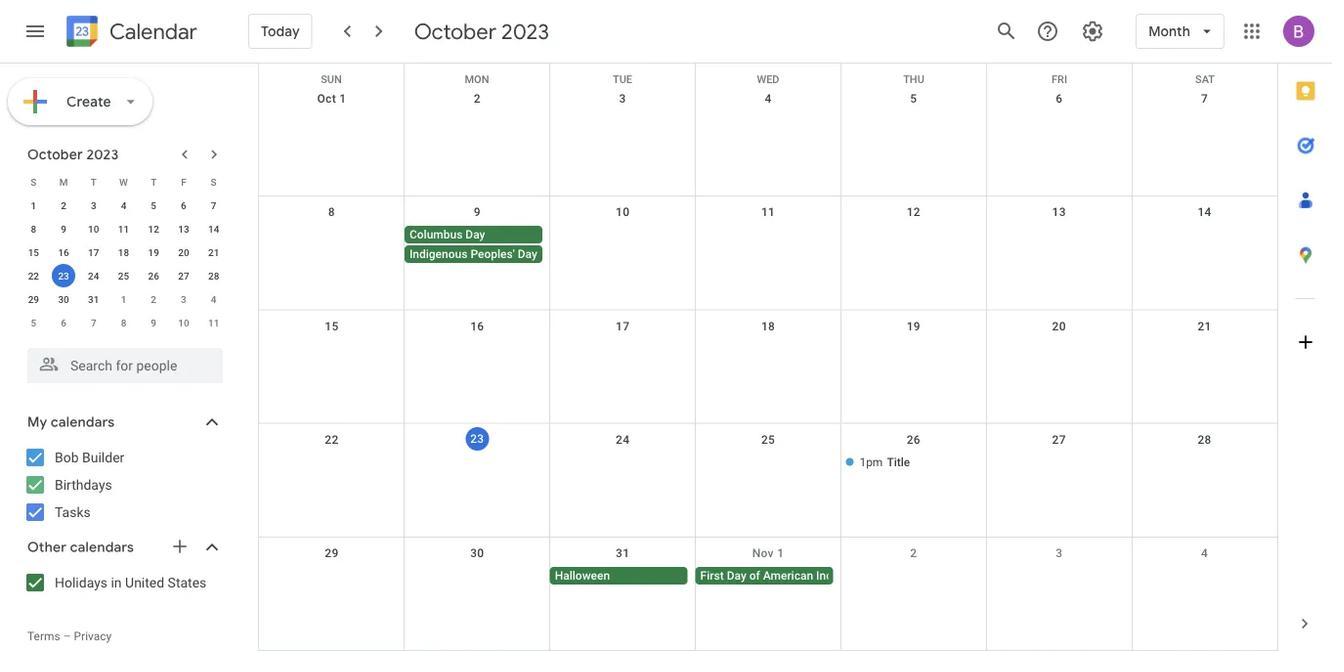 Task type: describe. For each thing, give the bounding box(es) containing it.
1 horizontal spatial 2023
[[502, 18, 550, 45]]

13 for october 2023
[[178, 223, 189, 235]]

w
[[119, 176, 128, 188]]

2 vertical spatial 7
[[91, 317, 96, 329]]

mon
[[465, 73, 489, 86]]

23 inside grid
[[471, 432, 484, 446]]

28 element
[[202, 264, 226, 288]]

23 inside '23, today' element
[[58, 270, 69, 282]]

1 t from the left
[[91, 176, 97, 188]]

columbus
[[410, 228, 463, 242]]

14 element
[[202, 217, 226, 241]]

heritage
[[852, 569, 897, 583]]

0 horizontal spatial 6
[[61, 317, 66, 329]]

2 vertical spatial 11
[[208, 317, 219, 329]]

8 for sun
[[328, 206, 335, 219]]

october 2023 grid
[[19, 170, 229, 334]]

27 element
[[172, 264, 195, 288]]

indian
[[817, 569, 849, 583]]

5 for oct 1
[[911, 92, 918, 106]]

month inside button
[[900, 569, 934, 583]]

november 3 element
[[172, 288, 195, 311]]

terms link
[[27, 630, 60, 643]]

16 element
[[52, 241, 75, 264]]

month inside dropdown button
[[1149, 22, 1191, 40]]

2 vertical spatial 8
[[121, 317, 126, 329]]

november 7 element
[[82, 311, 105, 334]]

1 right nov
[[778, 546, 785, 560]]

18 inside grid
[[762, 319, 776, 333]]

holidays
[[55, 575, 108, 591]]

day for columbus
[[466, 228, 485, 242]]

f
[[181, 176, 186, 188]]

20 inside row group
[[178, 246, 189, 258]]

10 for october 2023
[[88, 223, 99, 235]]

23 cell
[[49, 264, 79, 288]]

22 element
[[22, 264, 45, 288]]

10 element
[[82, 217, 105, 241]]

first day of american indian heritage month
[[701, 569, 934, 583]]

calendars for other calendars
[[70, 539, 134, 556]]

november 1 element
[[112, 288, 135, 311]]

1 vertical spatial 19
[[907, 319, 921, 333]]

14 for october 2023
[[208, 223, 219, 235]]

bob builder
[[55, 449, 124, 465]]

fri
[[1052, 73, 1068, 86]]

5 for 1
[[151, 199, 157, 211]]

17 inside 17 element
[[88, 246, 99, 258]]

today
[[261, 22, 300, 40]]

my calendars
[[27, 414, 115, 431]]

1 horizontal spatial october 2023
[[414, 18, 550, 45]]

halloween
[[555, 569, 610, 583]]

my calendars button
[[4, 407, 243, 438]]

bob
[[55, 449, 79, 465]]

27 inside 27 element
[[178, 270, 189, 282]]

28 inside the 28 element
[[208, 270, 219, 282]]

1 horizontal spatial day
[[518, 248, 538, 261]]

row containing oct 1
[[259, 83, 1278, 197]]

11 element
[[112, 217, 135, 241]]

23, today element
[[52, 264, 75, 288]]

19 element
[[142, 241, 165, 264]]

6 for 1
[[181, 199, 187, 211]]

12 for sun
[[907, 206, 921, 219]]

21 inside row group
[[208, 246, 219, 258]]

row containing 1
[[19, 194, 229, 217]]

1 s from the left
[[31, 176, 37, 188]]

create button
[[8, 78, 152, 125]]

add other calendars image
[[170, 537, 190, 556]]

in
[[111, 575, 122, 591]]

terms
[[27, 630, 60, 643]]

1 up november 8 element
[[121, 293, 126, 305]]

1 right the oct
[[340, 92, 347, 106]]

2 vertical spatial 9
[[151, 317, 157, 329]]

31 for 1
[[88, 293, 99, 305]]

1 vertical spatial 17
[[616, 319, 630, 333]]

30 for 1
[[58, 293, 69, 305]]

12 element
[[142, 217, 165, 241]]

21 inside grid
[[1198, 319, 1212, 333]]

terms – privacy
[[27, 630, 112, 643]]

29 for 1
[[28, 293, 39, 305]]

halloween button
[[550, 567, 688, 585]]

day for first
[[727, 569, 747, 583]]

1 horizontal spatial 28
[[1198, 433, 1212, 447]]

8 for october 2023
[[31, 223, 36, 235]]

25 element
[[112, 264, 135, 288]]

2 vertical spatial 10
[[178, 317, 189, 329]]

9 for sun
[[474, 206, 481, 219]]

1 horizontal spatial 27
[[1053, 433, 1067, 447]]

24 inside october 2023 grid
[[88, 270, 99, 282]]

1 vertical spatial 2023
[[86, 146, 119, 163]]

0 horizontal spatial october
[[27, 146, 83, 163]]

november 5 element
[[22, 311, 45, 334]]

sun
[[321, 73, 342, 86]]

1 vertical spatial 25
[[762, 433, 776, 447]]

title
[[887, 455, 911, 469]]

sat
[[1196, 73, 1216, 86]]

21 element
[[202, 241, 226, 264]]

create
[[66, 93, 111, 111]]

row containing s
[[19, 170, 229, 194]]

tasks
[[55, 504, 91, 520]]

united
[[125, 575, 164, 591]]

30 element
[[52, 288, 75, 311]]

oct 1
[[317, 92, 347, 106]]

nov 1
[[753, 546, 785, 560]]

25 inside 25 element
[[118, 270, 129, 282]]

1 vertical spatial october 2023
[[27, 146, 119, 163]]

12 for october 2023
[[148, 223, 159, 235]]

3 inside november 3 'element'
[[181, 293, 187, 305]]

30 for nov 1
[[471, 546, 484, 560]]

tue
[[613, 73, 633, 86]]

calendar heading
[[106, 18, 197, 45]]

row containing sun
[[259, 64, 1278, 86]]

indigenous peoples' day button
[[405, 246, 543, 263]]

9 for october 2023
[[61, 223, 66, 235]]

17 element
[[82, 241, 105, 264]]

1 vertical spatial 20
[[1053, 319, 1067, 333]]

oct
[[317, 92, 336, 106]]

18 inside 18 element
[[118, 246, 129, 258]]

20 element
[[172, 241, 195, 264]]

26 inside row group
[[148, 270, 159, 282]]

november 8 element
[[112, 311, 135, 334]]

indigenous
[[410, 248, 468, 261]]

november 11 element
[[202, 311, 226, 334]]

row containing 5
[[19, 311, 229, 334]]



Task type: vqa. For each thing, say whether or not it's contained in the screenshot.
zone on the top left
no



Task type: locate. For each thing, give the bounding box(es) containing it.
20
[[178, 246, 189, 258], [1053, 319, 1067, 333]]

1 horizontal spatial 6
[[181, 199, 187, 211]]

0 vertical spatial 2023
[[502, 18, 550, 45]]

s right f
[[211, 176, 217, 188]]

calendars up in
[[70, 539, 134, 556]]

2 horizontal spatial 11
[[762, 206, 776, 219]]

7 inside grid
[[1202, 92, 1209, 106]]

states
[[168, 575, 207, 591]]

wed
[[757, 73, 780, 86]]

m
[[59, 176, 68, 188]]

calendar
[[110, 18, 197, 45]]

10 for sun
[[616, 206, 630, 219]]

29 inside october 2023 grid
[[28, 293, 39, 305]]

1 horizontal spatial 13
[[1053, 206, 1067, 219]]

26
[[148, 270, 159, 282], [907, 433, 921, 447]]

other
[[27, 539, 67, 556]]

9
[[474, 206, 481, 219], [61, 223, 66, 235], [151, 317, 157, 329]]

privacy
[[74, 630, 112, 643]]

0 vertical spatial 6
[[1056, 92, 1063, 106]]

31 inside row group
[[88, 293, 99, 305]]

16 down the indigenous peoples' day button
[[471, 319, 484, 333]]

0 horizontal spatial 18
[[118, 246, 129, 258]]

1 vertical spatial 14
[[208, 223, 219, 235]]

0 vertical spatial 11
[[762, 206, 776, 219]]

31 up halloween "button" at the bottom
[[616, 546, 630, 560]]

1 horizontal spatial 23
[[471, 432, 484, 446]]

1 horizontal spatial 7
[[211, 199, 217, 211]]

31
[[88, 293, 99, 305], [616, 546, 630, 560]]

calendars for my calendars
[[51, 414, 115, 431]]

23
[[58, 270, 69, 282], [471, 432, 484, 446]]

19 inside october 2023 grid
[[148, 246, 159, 258]]

1 vertical spatial 7
[[211, 199, 217, 211]]

12 inside october 2023 grid
[[148, 223, 159, 235]]

1 horizontal spatial 26
[[907, 433, 921, 447]]

1 horizontal spatial 8
[[121, 317, 126, 329]]

0 vertical spatial 28
[[208, 270, 219, 282]]

privacy link
[[74, 630, 112, 643]]

0 vertical spatial 27
[[178, 270, 189, 282]]

0 vertical spatial 25
[[118, 270, 129, 282]]

october up m at left top
[[27, 146, 83, 163]]

1 horizontal spatial 30
[[471, 546, 484, 560]]

13 for sun
[[1053, 206, 1067, 219]]

11 for october 2023
[[118, 223, 129, 235]]

16 inside grid
[[471, 319, 484, 333]]

0 horizontal spatial day
[[466, 228, 485, 242]]

of
[[750, 569, 761, 583]]

1
[[340, 92, 347, 106], [31, 199, 36, 211], [121, 293, 126, 305], [778, 546, 785, 560]]

1 vertical spatial 31
[[616, 546, 630, 560]]

5 down thu
[[911, 92, 918, 106]]

28
[[208, 270, 219, 282], [1198, 433, 1212, 447]]

19
[[148, 246, 159, 258], [907, 319, 921, 333]]

0 horizontal spatial 29
[[28, 293, 39, 305]]

1 horizontal spatial 31
[[616, 546, 630, 560]]

1 horizontal spatial s
[[211, 176, 217, 188]]

other calendars button
[[4, 532, 243, 563]]

21
[[208, 246, 219, 258], [1198, 319, 1212, 333]]

6 up 13 element
[[181, 199, 187, 211]]

day
[[466, 228, 485, 242], [518, 248, 538, 261], [727, 569, 747, 583]]

t left the w
[[91, 176, 97, 188]]

31 for nov 1
[[616, 546, 630, 560]]

day left of
[[727, 569, 747, 583]]

22 inside 22 element
[[28, 270, 39, 282]]

18
[[118, 246, 129, 258], [762, 319, 776, 333]]

2
[[474, 92, 481, 106], [61, 199, 66, 211], [151, 293, 157, 305], [911, 546, 918, 560]]

6 for oct 1
[[1056, 92, 1063, 106]]

1 horizontal spatial 21
[[1198, 319, 1212, 333]]

1 vertical spatial 8
[[31, 223, 36, 235]]

–
[[63, 630, 71, 643]]

7 for oct 1
[[1202, 92, 1209, 106]]

0 vertical spatial 24
[[88, 270, 99, 282]]

0 vertical spatial 22
[[28, 270, 39, 282]]

calendars up bob builder
[[51, 414, 115, 431]]

1 vertical spatial 27
[[1053, 433, 1067, 447]]

0 horizontal spatial 30
[[58, 293, 69, 305]]

october 2023 up m at left top
[[27, 146, 119, 163]]

1 vertical spatial 6
[[181, 199, 187, 211]]

12
[[907, 206, 921, 219], [148, 223, 159, 235]]

0 horizontal spatial 13
[[178, 223, 189, 235]]

1 vertical spatial 13
[[178, 223, 189, 235]]

builder
[[82, 449, 124, 465]]

my
[[27, 414, 47, 431]]

11
[[762, 206, 776, 219], [118, 223, 129, 235], [208, 317, 219, 329]]

29 element
[[22, 288, 45, 311]]

november 10 element
[[172, 311, 195, 334]]

0 vertical spatial 7
[[1202, 92, 1209, 106]]

7 down 31 element at the top
[[91, 317, 96, 329]]

cell containing columbus day
[[405, 226, 550, 265]]

3
[[620, 92, 627, 106], [91, 199, 96, 211], [181, 293, 187, 305], [1056, 546, 1063, 560]]

1 vertical spatial october
[[27, 146, 83, 163]]

t left f
[[151, 176, 157, 188]]

24
[[88, 270, 99, 282], [616, 433, 630, 447]]

0 horizontal spatial 28
[[208, 270, 219, 282]]

0 vertical spatial 31
[[88, 293, 99, 305]]

5 inside 'element'
[[31, 317, 36, 329]]

day inside button
[[727, 569, 747, 583]]

1 vertical spatial 21
[[1198, 319, 1212, 333]]

1 vertical spatial month
[[900, 569, 934, 583]]

18 element
[[112, 241, 135, 264]]

today button
[[248, 8, 313, 55]]

0 vertical spatial 26
[[148, 270, 159, 282]]

1 vertical spatial 28
[[1198, 433, 1212, 447]]

14 inside 'element'
[[208, 223, 219, 235]]

grid
[[258, 64, 1278, 651]]

26 down 19 element
[[148, 270, 159, 282]]

month right heritage
[[900, 569, 934, 583]]

2 vertical spatial 6
[[61, 317, 66, 329]]

settings menu image
[[1082, 20, 1105, 43]]

0 vertical spatial month
[[1149, 22, 1191, 40]]

0 vertical spatial 23
[[58, 270, 69, 282]]

0 horizontal spatial 26
[[148, 270, 159, 282]]

calendars
[[51, 414, 115, 431], [70, 539, 134, 556]]

31 inside grid
[[616, 546, 630, 560]]

0 vertical spatial 14
[[1198, 206, 1212, 219]]

1 vertical spatial 24
[[616, 433, 630, 447]]

26 element
[[142, 264, 165, 288]]

0 horizontal spatial 11
[[118, 223, 129, 235]]

cell
[[259, 226, 405, 265], [405, 226, 550, 265], [550, 226, 696, 265], [841, 226, 987, 265], [987, 226, 1133, 265], [1133, 226, 1278, 265], [259, 453, 405, 473], [405, 453, 550, 473], [550, 453, 696, 473], [987, 453, 1133, 473], [1133, 453, 1278, 473], [259, 567, 405, 587], [405, 567, 550, 587], [841, 567, 987, 587], [987, 567, 1133, 587], [1133, 567, 1278, 587]]

2 horizontal spatial 5
[[911, 92, 918, 106]]

15 element
[[22, 241, 45, 264]]

1pm title
[[860, 455, 911, 469]]

row containing 22
[[19, 264, 229, 288]]

1 horizontal spatial 19
[[907, 319, 921, 333]]

1 horizontal spatial october
[[414, 18, 497, 45]]

0 horizontal spatial 10
[[88, 223, 99, 235]]

s
[[31, 176, 37, 188], [211, 176, 217, 188]]

14
[[1198, 206, 1212, 219], [208, 223, 219, 235]]

s left m at left top
[[31, 176, 37, 188]]

2 vertical spatial day
[[727, 569, 747, 583]]

0 horizontal spatial 17
[[88, 246, 99, 258]]

31 element
[[82, 288, 105, 311]]

2 horizontal spatial 7
[[1202, 92, 1209, 106]]

october up mon
[[414, 18, 497, 45]]

27
[[178, 270, 189, 282], [1053, 433, 1067, 447]]

october 2023
[[414, 18, 550, 45], [27, 146, 119, 163]]

holidays in united states
[[55, 575, 207, 591]]

1 vertical spatial 5
[[151, 199, 157, 211]]

peoples'
[[471, 248, 515, 261]]

11 inside grid
[[762, 206, 776, 219]]

my calendars list
[[4, 442, 243, 528]]

1 up 15 element
[[31, 199, 36, 211]]

1 horizontal spatial 16
[[471, 319, 484, 333]]

13 element
[[172, 217, 195, 241]]

november 2 element
[[142, 288, 165, 311]]

birthdays
[[55, 477, 112, 493]]

7
[[1202, 92, 1209, 106], [211, 199, 217, 211], [91, 317, 96, 329]]

t
[[91, 176, 97, 188], [151, 176, 157, 188]]

columbus day button
[[405, 226, 543, 244]]

0 horizontal spatial 15
[[28, 246, 39, 258]]

31 up november 7 element
[[88, 293, 99, 305]]

0 vertical spatial 17
[[88, 246, 99, 258]]

17
[[88, 246, 99, 258], [616, 319, 630, 333]]

0 vertical spatial 21
[[208, 246, 219, 258]]

2 horizontal spatial 9
[[474, 206, 481, 219]]

row
[[259, 64, 1278, 86], [259, 83, 1278, 197], [19, 170, 229, 194], [19, 194, 229, 217], [259, 197, 1278, 310], [19, 217, 229, 241], [19, 241, 229, 264], [19, 264, 229, 288], [19, 288, 229, 311], [259, 310, 1278, 424], [19, 311, 229, 334], [259, 424, 1278, 538], [259, 538, 1278, 651]]

first day of american indian heritage month button
[[696, 567, 934, 585]]

5
[[911, 92, 918, 106], [151, 199, 157, 211], [31, 317, 36, 329]]

None search field
[[0, 340, 243, 383]]

0 horizontal spatial 27
[[178, 270, 189, 282]]

month button
[[1137, 8, 1225, 55]]

5 up 12 element
[[151, 199, 157, 211]]

0 vertical spatial 30
[[58, 293, 69, 305]]

15
[[28, 246, 39, 258], [325, 319, 339, 333]]

1 vertical spatial 30
[[471, 546, 484, 560]]

22 inside grid
[[325, 433, 339, 447]]

2023
[[502, 18, 550, 45], [86, 146, 119, 163]]

2 horizontal spatial 8
[[328, 206, 335, 219]]

0 horizontal spatial 21
[[208, 246, 219, 258]]

26 up title
[[907, 433, 921, 447]]

october 2023 up mon
[[414, 18, 550, 45]]

0 vertical spatial day
[[466, 228, 485, 242]]

0 horizontal spatial 9
[[61, 223, 66, 235]]

13
[[1053, 206, 1067, 219], [178, 223, 189, 235]]

0 vertical spatial 18
[[118, 246, 129, 258]]

nov
[[753, 546, 774, 560]]

16 up '23, today' element
[[58, 246, 69, 258]]

0 horizontal spatial 7
[[91, 317, 96, 329]]

26 inside grid
[[907, 433, 921, 447]]

1 horizontal spatial 25
[[762, 433, 776, 447]]

0 vertical spatial 8
[[328, 206, 335, 219]]

1 horizontal spatial 17
[[616, 319, 630, 333]]

1 horizontal spatial t
[[151, 176, 157, 188]]

0 vertical spatial october 2023
[[414, 18, 550, 45]]

9 down november 2 element
[[151, 317, 157, 329]]

15 inside october 2023 grid
[[28, 246, 39, 258]]

14 for sun
[[1198, 206, 1212, 219]]

16 inside row group
[[58, 246, 69, 258]]

american
[[764, 569, 814, 583]]

columbus day indigenous peoples' day
[[410, 228, 538, 261]]

22
[[28, 270, 39, 282], [325, 433, 339, 447]]

13 inside 13 element
[[178, 223, 189, 235]]

7 down sat
[[1202, 92, 1209, 106]]

0 vertical spatial 13
[[1053, 206, 1067, 219]]

7 for 1
[[211, 199, 217, 211]]

grid containing oct 1
[[258, 64, 1278, 651]]

november 9 element
[[142, 311, 165, 334]]

1pm
[[860, 455, 883, 469]]

2 s from the left
[[211, 176, 217, 188]]

1 vertical spatial 23
[[471, 432, 484, 446]]

16
[[58, 246, 69, 258], [471, 319, 484, 333]]

0 horizontal spatial 31
[[88, 293, 99, 305]]

11 for sun
[[762, 206, 776, 219]]

1 vertical spatial 12
[[148, 223, 159, 235]]

10 inside grid
[[616, 206, 630, 219]]

row group
[[19, 194, 229, 334]]

13 inside grid
[[1053, 206, 1067, 219]]

calendar element
[[63, 12, 197, 55]]

Search for people text field
[[39, 348, 211, 383]]

30 inside october 2023 grid
[[58, 293, 69, 305]]

29 for nov 1
[[325, 546, 339, 560]]

first
[[701, 569, 724, 583]]

7 up 14 'element' on the top of the page
[[211, 199, 217, 211]]

30
[[58, 293, 69, 305], [471, 546, 484, 560]]

0 vertical spatial 19
[[148, 246, 159, 258]]

5 down 29 element
[[31, 317, 36, 329]]

row containing 23
[[259, 424, 1278, 538]]

6 down 'fri'
[[1056, 92, 1063, 106]]

0 vertical spatial october
[[414, 18, 497, 45]]

1 horizontal spatial 24
[[616, 433, 630, 447]]

month
[[1149, 22, 1191, 40], [900, 569, 934, 583]]

0 horizontal spatial 23
[[58, 270, 69, 282]]

tab list
[[1279, 64, 1333, 597]]

29
[[28, 293, 39, 305], [325, 546, 339, 560]]

2 t from the left
[[151, 176, 157, 188]]

november 4 element
[[202, 288, 226, 311]]

0 horizontal spatial 19
[[148, 246, 159, 258]]

1 vertical spatial 15
[[325, 319, 339, 333]]

2 horizontal spatial day
[[727, 569, 747, 583]]

november 6 element
[[52, 311, 75, 334]]

row group containing 1
[[19, 194, 229, 334]]

other calendars
[[27, 539, 134, 556]]

month right the settings menu icon
[[1149, 22, 1191, 40]]

9 up '16' element
[[61, 223, 66, 235]]

thu
[[904, 73, 925, 86]]

october
[[414, 18, 497, 45], [27, 146, 83, 163]]

main drawer image
[[23, 20, 47, 43]]

0 horizontal spatial month
[[900, 569, 934, 583]]

9 inside grid
[[474, 206, 481, 219]]

0 horizontal spatial 25
[[118, 270, 129, 282]]

6 down 30 element
[[61, 317, 66, 329]]

24 element
[[82, 264, 105, 288]]

9 up columbus day button in the top left of the page
[[474, 206, 481, 219]]

25
[[118, 270, 129, 282], [762, 433, 776, 447]]

8
[[328, 206, 335, 219], [31, 223, 36, 235], [121, 317, 126, 329]]

0 horizontal spatial 20
[[178, 246, 189, 258]]

10
[[616, 206, 630, 219], [88, 223, 99, 235], [178, 317, 189, 329]]

6
[[1056, 92, 1063, 106], [181, 199, 187, 211], [61, 317, 66, 329]]

day up the indigenous peoples' day button
[[466, 228, 485, 242]]

1 horizontal spatial 15
[[325, 319, 339, 333]]

4
[[765, 92, 772, 106], [121, 199, 126, 211], [211, 293, 217, 305], [1202, 546, 1209, 560]]

day right peoples'
[[518, 248, 538, 261]]



